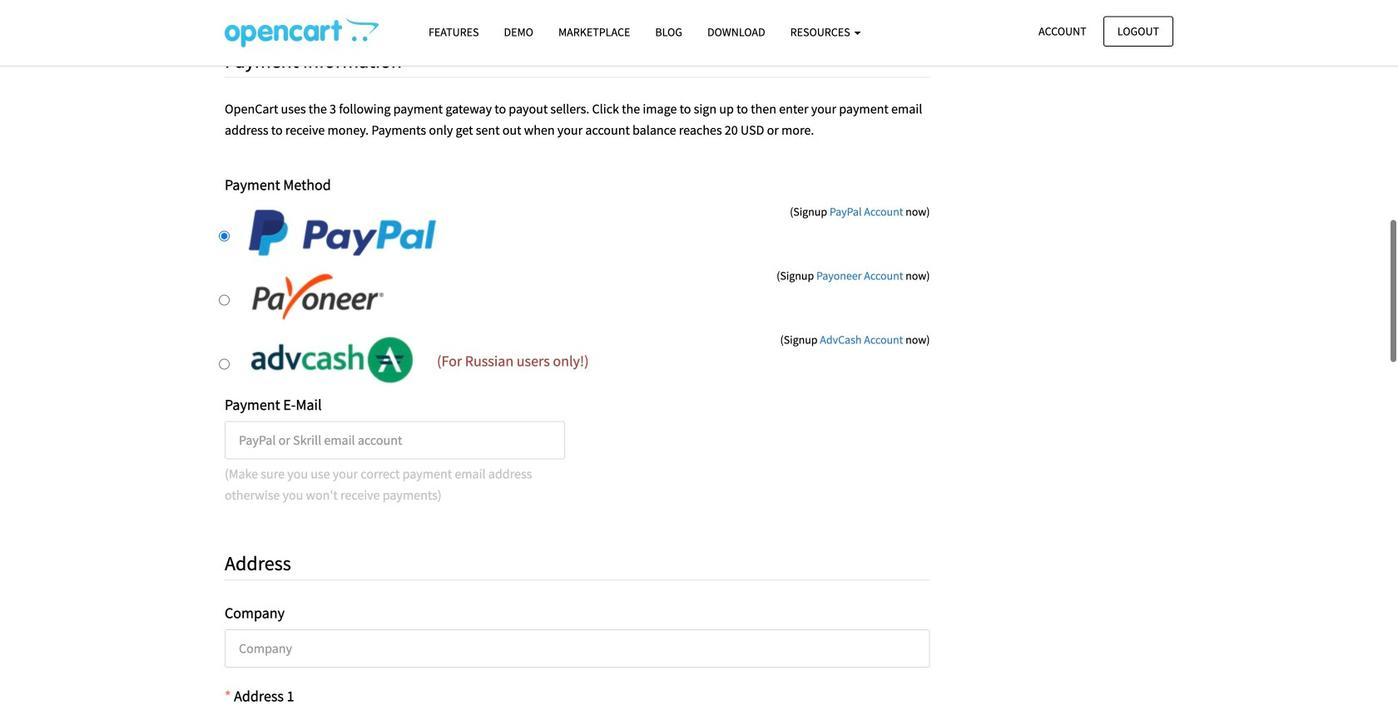 Task type: describe. For each thing, give the bounding box(es) containing it.
advcash image
[[248, 338, 437, 385]]

payoneer image
[[248, 274, 437, 321]]



Task type: locate. For each thing, give the bounding box(es) containing it.
paypal image
[[248, 209, 437, 257]]

None radio
[[219, 295, 230, 306]]

None radio
[[219, 231, 230, 242], [219, 359, 230, 370], [219, 231, 230, 242], [219, 359, 230, 370]]

Company text field
[[225, 630, 930, 668]]

seller account image
[[225, 17, 379, 47]]

PayPal or Skrill email account text field
[[225, 422, 565, 460]]



Task type: vqa. For each thing, say whether or not it's contained in the screenshot.
bottom You
no



